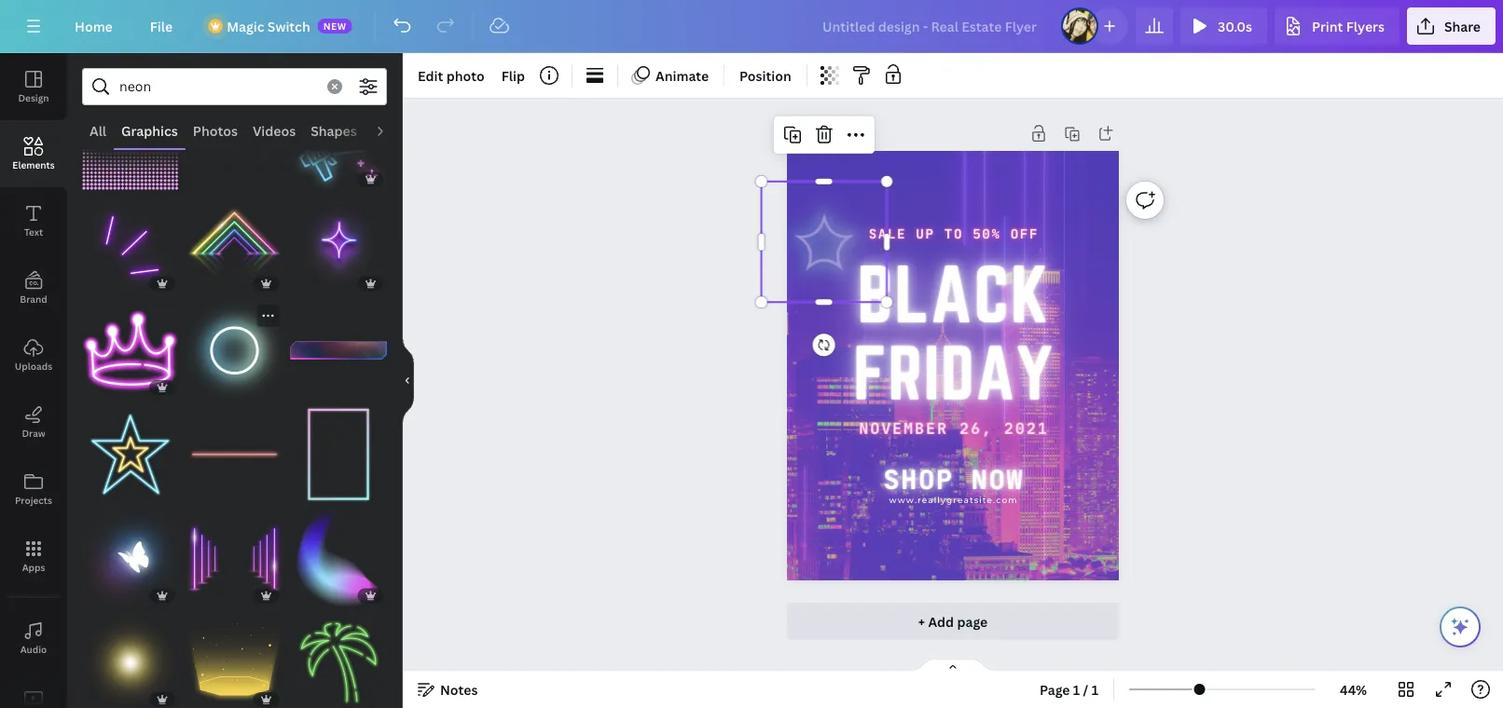 Task type: describe. For each thing, give the bounding box(es) containing it.
all button
[[82, 113, 114, 148]]

shapes
[[311, 122, 357, 139]]

november
[[859, 419, 949, 438]]

pink neon crown image
[[82, 303, 179, 400]]

file
[[150, 17, 173, 35]]

photo
[[447, 67, 485, 84]]

glow light image
[[82, 615, 179, 709]]

uploads button
[[0, 322, 67, 389]]

share button
[[1408, 7, 1496, 45]]

1 vertical spatial audio button
[[0, 605, 67, 673]]

page 1 / 1
[[1040, 681, 1099, 699]]

uploads
[[15, 360, 52, 373]]

neon cyberpunk grid image
[[186, 95, 283, 191]]

flyers
[[1347, 17, 1385, 35]]

50%
[[973, 226, 1001, 242]]

now
[[972, 464, 1025, 496]]

to
[[945, 226, 964, 242]]

+ add page button
[[787, 604, 1120, 641]]

44%
[[1341, 681, 1367, 699]]

+
[[919, 613, 925, 631]]

apps button
[[0, 523, 67, 590]]

edit
[[418, 67, 443, 84]]

neon star icon image
[[290, 199, 387, 296]]

main menu bar
[[0, 0, 1504, 53]]

animate button
[[626, 61, 717, 90]]

graphics
[[121, 122, 178, 139]]

videos button
[[245, 113, 303, 148]]

elements
[[12, 159, 55, 171]]

0 vertical spatial audio
[[372, 122, 409, 139]]

Design title text field
[[808, 7, 1054, 45]]

26,
[[960, 419, 993, 438]]

print
[[1313, 17, 1344, 35]]

hide image
[[402, 336, 414, 426]]

pink diamond neon tech pattern image
[[82, 95, 179, 191]]

magic switch
[[227, 17, 310, 35]]

palm tree symbol neon illustration image
[[290, 615, 387, 709]]

neon shape image
[[82, 199, 179, 296]]

switch
[[268, 17, 310, 35]]

black
[[858, 252, 1050, 337]]

brand button
[[0, 255, 67, 322]]

flip
[[502, 67, 525, 84]]

1 1 from the left
[[1074, 681, 1080, 699]]

up
[[916, 226, 935, 242]]

brand
[[20, 293, 47, 306]]

projects
[[15, 494, 52, 507]]

projects button
[[0, 456, 67, 523]]

www.reallygreatsite.com
[[889, 496, 1018, 506]]

shop now
[[884, 464, 1025, 496]]

sale up to 50% off
[[869, 226, 1039, 242]]

share
[[1445, 17, 1481, 35]]

animate
[[656, 67, 709, 84]]

edit photo
[[418, 67, 485, 84]]

show pages image
[[909, 659, 998, 674]]

page
[[958, 613, 988, 631]]

canva assistant image
[[1450, 617, 1472, 639]]

videos
[[253, 122, 296, 139]]

neon light magic effect image
[[186, 615, 283, 709]]

sale
[[869, 226, 907, 242]]

add
[[929, 613, 954, 631]]

notes
[[440, 681, 478, 699]]

home link
[[60, 7, 128, 45]]



Task type: vqa. For each thing, say whether or not it's contained in the screenshot.
second 1
yes



Task type: locate. For each thing, give the bounding box(es) containing it.
shapes button
[[303, 113, 365, 148]]

edit photo button
[[410, 61, 492, 90]]

audio button right the shapes at the top of the page
[[365, 113, 417, 148]]

draw button
[[0, 389, 67, 456]]

print flyers
[[1313, 17, 1385, 35]]

1 horizontal spatial 1
[[1092, 681, 1099, 699]]

outlined neon star image
[[82, 407, 179, 504]]

audio inside the side panel tab list
[[20, 644, 47, 656]]

home
[[75, 17, 113, 35]]

neon runway image
[[186, 511, 283, 608]]

print flyers button
[[1275, 7, 1400, 45]]

1 vertical spatial audio
[[20, 644, 47, 656]]

draw
[[22, 427, 45, 440]]

all
[[90, 122, 106, 139]]

audio down the apps
[[20, 644, 47, 656]]

1 horizontal spatial audio
[[372, 122, 409, 139]]

2021
[[1005, 419, 1049, 438]]

promotion neon signboard icon image
[[290, 95, 387, 191]]

neon line design image
[[186, 303, 283, 400]]

cyberpunk neon frame image
[[290, 303, 387, 400]]

position
[[740, 67, 792, 84]]

elements button
[[0, 120, 67, 188]]

audio
[[372, 122, 409, 139], [20, 644, 47, 656]]

design
[[18, 91, 49, 104]]

audio button
[[365, 113, 417, 148], [0, 605, 67, 673]]

apps
[[22, 562, 45, 574]]

Search elements search field
[[119, 69, 316, 104]]

page
[[1040, 681, 1070, 699]]

audio right shapes button
[[372, 122, 409, 139]]

0 horizontal spatial 1
[[1074, 681, 1080, 699]]

30.0s button
[[1181, 7, 1268, 45]]

november 26, 2021
[[859, 419, 1049, 438]]

side panel tab list
[[0, 53, 67, 709]]

44% button
[[1324, 675, 1384, 705]]

off
[[1011, 226, 1039, 242]]

magic
[[227, 17, 264, 35]]

0 horizontal spatial audio button
[[0, 605, 67, 673]]

text
[[24, 226, 43, 238]]

线条线条 image
[[186, 407, 283, 504]]

shop
[[884, 464, 954, 496]]

0 vertical spatial audio button
[[365, 113, 417, 148]]

photos
[[193, 122, 238, 139]]

design button
[[0, 53, 67, 120]]

30.0s
[[1218, 17, 1253, 35]]

notes button
[[410, 675, 485, 705]]

audio button down the apps
[[0, 605, 67, 673]]

flip button
[[494, 61, 533, 90]]

2 1 from the left
[[1092, 681, 1099, 699]]

1
[[1074, 681, 1080, 699], [1092, 681, 1099, 699]]

neon frame in pink and blue color .vector image
[[290, 407, 387, 504]]

neon gradient shape image
[[290, 511, 387, 608]]

new
[[323, 20, 347, 32]]

1 horizontal spatial audio button
[[365, 113, 417, 148]]

position button
[[732, 61, 799, 90]]

neon futuristic butterfly image
[[82, 511, 179, 608]]

graphics button
[[114, 113, 185, 148]]

friday
[[854, 333, 1054, 413]]

1 left /
[[1074, 681, 1080, 699]]

/
[[1084, 681, 1089, 699]]

0 horizontal spatial audio
[[20, 644, 47, 656]]

text button
[[0, 188, 67, 255]]

1 right /
[[1092, 681, 1099, 699]]

group
[[82, 95, 179, 191], [186, 95, 283, 191], [290, 95, 387, 191], [82, 188, 179, 296], [290, 188, 387, 296], [186, 199, 283, 296], [82, 292, 179, 400], [290, 292, 387, 400], [186, 295, 283, 400], [82, 396, 179, 504], [186, 396, 283, 504], [290, 396, 387, 504], [82, 500, 179, 608], [186, 500, 283, 608], [290, 500, 387, 608], [82, 604, 179, 709], [186, 604, 283, 709], [290, 604, 387, 709]]

neon light image
[[186, 199, 283, 296]]

file button
[[135, 7, 188, 45]]

photos button
[[185, 113, 245, 148]]

+ add page
[[919, 613, 988, 631]]



